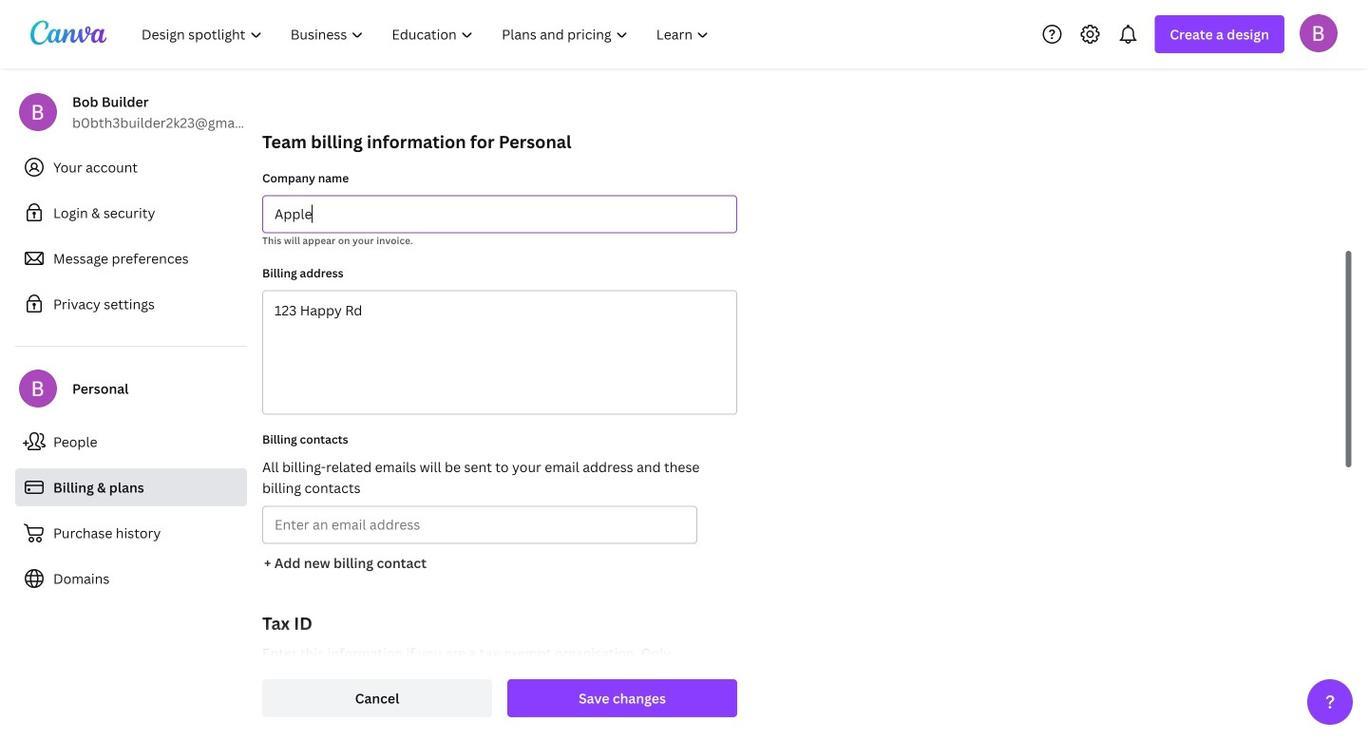Task type: locate. For each thing, give the bounding box(es) containing it.
Enter your company address text field
[[263, 291, 737, 414]]

top level navigation element
[[129, 15, 726, 53]]



Task type: describe. For each thing, give the bounding box(es) containing it.
Enter your company name text field
[[275, 196, 725, 232]]

Enter an email address text field
[[275, 507, 686, 543]]

bob builder image
[[1300, 14, 1339, 52]]



Task type: vqa. For each thing, say whether or not it's contained in the screenshot.
"Top level navigation" element
yes



